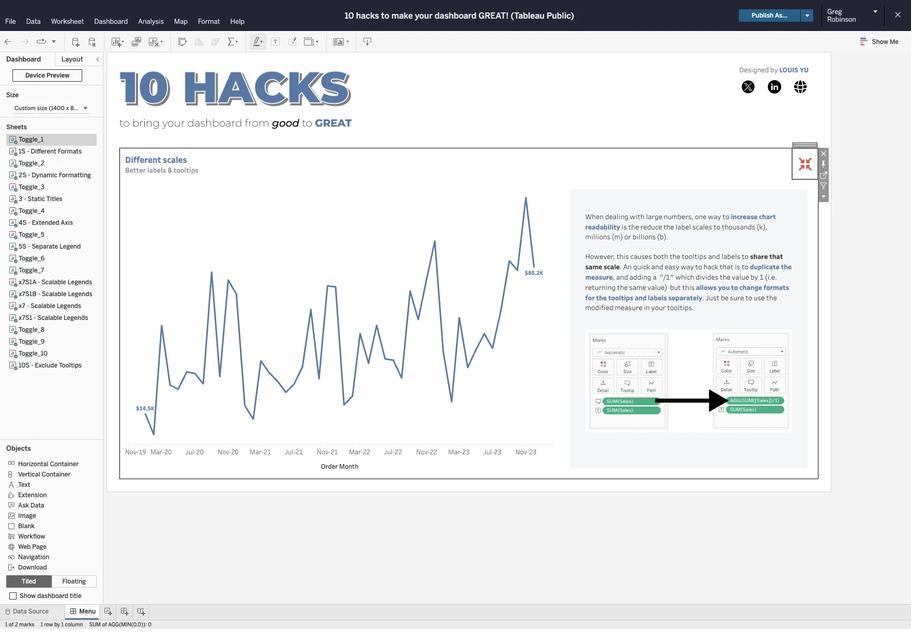 Task type: locate. For each thing, give the bounding box(es) containing it.
0 vertical spatial show
[[873, 38, 889, 46]]

hack
[[704, 262, 719, 272]]

vertical
[[18, 471, 40, 478]]

0 vertical spatial that
[[770, 252, 783, 261]]

. left just
[[703, 293, 705, 303]]

- right 5s
[[28, 243, 30, 250]]

to right you
[[732, 283, 738, 292]]

show left me
[[873, 38, 889, 46]]

numbers,
[[664, 212, 694, 221]]

5s - separate legend
[[19, 243, 81, 250]]

clear sheet image
[[148, 36, 165, 47]]

10s
[[19, 362, 30, 369]]

2 horizontal spatial by
[[771, 65, 778, 74]]

1 vertical spatial way
[[681, 262, 694, 272]]

0 horizontal spatial .
[[620, 262, 622, 272]]

new worksheet image
[[111, 36, 125, 47]]

- right x7s1a
[[38, 279, 40, 286]]

x7
[[19, 303, 25, 310]]

labels up value
[[722, 252, 741, 261]]

publish as... button
[[739, 9, 801, 22]]

dashboard left the great!
[[435, 11, 477, 20]]

0 horizontal spatial your
[[415, 11, 433, 20]]

legends down x7s1a - scalable legends
[[68, 291, 92, 298]]

2 horizontal spatial labels
[[722, 252, 741, 261]]

0 horizontal spatial labels
[[147, 166, 166, 175]]

2 vertical spatial tooltips
[[609, 293, 634, 302]]

your right in
[[652, 303, 666, 312]]

1 horizontal spatial this
[[683, 283, 695, 292]]

0 vertical spatial way
[[708, 212, 722, 221]]

totals image
[[227, 36, 240, 47]]

you
[[719, 283, 730, 292]]

in
[[644, 303, 650, 312]]

0 vertical spatial marks. press enter to open the view data window.. use arrow keys to navigate data visualization elements. image
[[793, 148, 818, 180]]

blank option
[[6, 521, 89, 531]]

data inside option
[[30, 502, 44, 509]]

dashboard down redo image
[[6, 55, 41, 63]]

1 horizontal spatial replay animation image
[[51, 38, 57, 44]]

format workbook image
[[287, 36, 297, 47]]

legends up x7s1b - scalable legends
[[68, 279, 92, 286]]

. an quick and easy way to hack that is to
[[620, 262, 750, 272]]

of
[[9, 622, 14, 629], [102, 622, 107, 629]]

scalable up x7s1b - scalable legends
[[41, 279, 66, 286]]

scale
[[604, 262, 620, 271]]

0 vertical spatial labels
[[147, 166, 166, 175]]

thousands
[[722, 222, 756, 232]]

show me
[[873, 38, 899, 46]]

1 horizontal spatial same
[[630, 283, 646, 292]]

share that same scale
[[586, 252, 785, 271]]

1 vertical spatial show
[[20, 593, 36, 600]]

2 vertical spatial by
[[54, 622, 60, 629]]

duplicate image
[[131, 36, 142, 47]]

more options image
[[818, 191, 829, 202]]

image image
[[120, 54, 362, 133], [737, 79, 759, 95], [794, 80, 808, 94], [768, 80, 781, 94], [586, 330, 793, 433]]

tooltips down ","
[[609, 293, 634, 302]]

use as filter image
[[818, 181, 829, 191]]

0 vertical spatial dashboard
[[435, 11, 477, 20]]

0 vertical spatial measure
[[586, 273, 613, 281]]

show for show dashboard title
[[20, 593, 36, 600]]

different inside different scales better labels & tooltips
[[125, 154, 161, 165]]

0 vertical spatial tooltips
[[174, 166, 199, 175]]

container down horizontal container
[[42, 471, 71, 478]]

layout
[[61, 55, 83, 63]]

850)
[[70, 105, 83, 112]]

horizontal
[[18, 461, 48, 468]]

0 horizontal spatial show
[[20, 593, 36, 600]]

or
[[625, 232, 632, 242]]

0 horizontal spatial that
[[720, 262, 734, 272]]

- right x7s1b
[[38, 291, 40, 298]]

1 horizontal spatial dashboard
[[94, 18, 128, 25]]

way
[[708, 212, 722, 221], [681, 262, 694, 272]]

data down extension
[[30, 502, 44, 509]]

that up duplicate
[[770, 252, 783, 261]]

same down the adding
[[630, 283, 646, 292]]

1 horizontal spatial labels
[[648, 293, 667, 302]]

measure
[[586, 273, 613, 281], [615, 303, 643, 312]]

0 horizontal spatial this
[[617, 252, 629, 261]]

this inside , and adding a  "/1" which divides the value by 1 (i.e. returning the same value)  but this
[[683, 283, 695, 292]]

1 vertical spatial tooltips
[[682, 252, 707, 261]]

togglestate option group
[[6, 576, 97, 588]]

labels left &
[[147, 166, 166, 175]]

collapse image
[[95, 56, 101, 63]]

- for 5s
[[28, 243, 30, 250]]

of left 2
[[9, 622, 14, 629]]

toggle_8
[[19, 326, 45, 334]]

toggle_9
[[19, 338, 45, 346]]

by
[[771, 65, 778, 74], [751, 273, 759, 282], [54, 622, 60, 629]]

measure up returning
[[586, 273, 613, 281]]

axis
[[61, 219, 73, 227]]

(k),
[[757, 222, 768, 232]]

data up redo image
[[26, 18, 41, 25]]

1 horizontal spatial tooltips
[[609, 293, 634, 302]]

1 of from the left
[[9, 622, 14, 629]]

duplicate
[[750, 262, 780, 271]]

legends down x7 - scalable legends at the top left
[[64, 315, 88, 322]]

1 horizontal spatial dashboard
[[435, 11, 477, 20]]

readability
[[586, 222, 620, 231]]

vertical container option
[[6, 469, 89, 480]]

0 vertical spatial data
[[26, 18, 41, 25]]

1 vertical spatial marks. press enter to open the view data window.. use arrow keys to navigate data visualization elements. image
[[125, 185, 555, 445]]

go to sheet image
[[818, 170, 829, 181]]

replay animation image left new data source icon
[[51, 38, 57, 44]]

,
[[613, 273, 615, 282]]

- for 2s
[[28, 172, 30, 179]]

the up easy
[[670, 252, 681, 261]]

"/1"
[[660, 273, 674, 282]]

1 vertical spatial that
[[720, 262, 734, 272]]

navigation
[[18, 554, 49, 561]]

same inside , and adding a  "/1" which divides the value by 1 (i.e. returning the same value)  but this
[[630, 283, 646, 292]]

that right the hack
[[720, 262, 734, 272]]

2 vertical spatial labels
[[648, 293, 667, 302]]

measure left in
[[615, 303, 643, 312]]

large
[[646, 212, 663, 221]]

0 horizontal spatial way
[[681, 262, 694, 272]]

0 horizontal spatial of
[[9, 622, 14, 629]]

labels
[[147, 166, 166, 175], [722, 252, 741, 261], [648, 293, 667, 302]]

0 vertical spatial scales
[[163, 154, 187, 165]]

different up the better
[[125, 154, 161, 165]]

to left thousands
[[714, 222, 721, 232]]

by right row on the bottom left
[[54, 622, 60, 629]]

0 horizontal spatial dashboard
[[37, 593, 68, 600]]

of for agg(min(0.0)):
[[102, 622, 107, 629]]

. inside . just be sure to use the modified measure in your tooltips.
[[703, 293, 705, 303]]

this up an
[[617, 252, 629, 261]]

extension
[[18, 492, 47, 499]]

1 horizontal spatial that
[[770, 252, 783, 261]]

to up value
[[742, 262, 749, 272]]

0 vertical spatial is
[[622, 222, 627, 232]]

- right x7 on the left
[[27, 303, 29, 310]]

the down returning
[[597, 293, 607, 302]]

legends for x7s1 - scalable legends
[[64, 315, 88, 322]]

fix width image
[[818, 159, 829, 170]]

1 vertical spatial by
[[751, 273, 759, 282]]

device preview button
[[12, 69, 82, 82]]

2 horizontal spatial tooltips
[[682, 252, 707, 261]]

1 vertical spatial .
[[703, 293, 705, 303]]

different scales better labels & tooltips
[[125, 154, 199, 175]]

1 vertical spatial container
[[42, 471, 71, 478]]

tooltips inside different scales better labels & tooltips
[[174, 166, 199, 175]]

is up value
[[735, 262, 741, 272]]

2 of from the left
[[102, 622, 107, 629]]

data source
[[13, 608, 49, 616]]

0 horizontal spatial tooltips
[[174, 166, 199, 175]]

of right sum at the bottom
[[102, 622, 107, 629]]

the down 'formats'
[[767, 293, 777, 303]]

show for show me
[[873, 38, 889, 46]]

allows you to change formats for the tooltips and labels separately
[[586, 283, 791, 302]]

labels down value)
[[648, 293, 667, 302]]

louis
[[780, 65, 799, 74]]

0 vertical spatial dashboard
[[94, 18, 128, 25]]

0 horizontal spatial measure
[[586, 273, 613, 281]]

replay animation image right redo image
[[36, 36, 47, 47]]

- right 1s
[[27, 148, 29, 155]]

and right ","
[[617, 273, 628, 282]]

10s - exclude tooltips
[[19, 362, 82, 369]]

tooltips for this
[[682, 252, 707, 261]]

- right 10s
[[31, 362, 33, 369]]

- right 3
[[24, 196, 26, 203]]

4s
[[19, 219, 27, 227]]

toggle_1
[[19, 136, 44, 143]]

replay animation image
[[36, 36, 47, 47], [51, 38, 57, 44]]

measure inside "duplicate the measure"
[[586, 273, 613, 281]]

tooltips
[[59, 362, 82, 369]]

0 vertical spatial by
[[771, 65, 778, 74]]

as...
[[775, 12, 788, 19]]

and
[[709, 252, 720, 261], [652, 262, 664, 272], [617, 273, 628, 282], [635, 293, 647, 302]]

scalable up x7s1 - scalable legends
[[30, 303, 55, 310]]

x7s1 - scalable legends
[[19, 315, 88, 322]]

greg robinson
[[828, 8, 857, 23]]

container up vertical container option
[[50, 461, 79, 468]]

. just be sure to use the modified measure in your tooltips.
[[586, 293, 779, 312]]

0 vertical spatial container
[[50, 461, 79, 468]]

this up separately
[[683, 283, 695, 292]]

the inside allows you to change formats for the tooltips and labels separately
[[597, 293, 607, 302]]

1 left row on the bottom left
[[41, 622, 43, 629]]

1 vertical spatial this
[[683, 283, 695, 292]]

- for x7s1b
[[38, 291, 40, 298]]

scalable down x7 - scalable legends at the top left
[[37, 315, 62, 322]]

data
[[26, 18, 41, 25], [30, 502, 44, 509], [13, 608, 27, 616]]

formatting
[[59, 172, 91, 179]]

hacks
[[356, 11, 379, 20]]

1 vertical spatial measure
[[615, 303, 643, 312]]

legends for x7s1b - scalable legends
[[68, 291, 92, 298]]

0
[[148, 622, 152, 629]]

1 vertical spatial labels
[[722, 252, 741, 261]]

same
[[586, 262, 603, 271], [630, 283, 646, 292]]

your right make on the left of page
[[415, 11, 433, 20]]

labels inside different scales better labels & tooltips
[[147, 166, 166, 175]]

dashboard up "new worksheet" image
[[94, 18, 128, 25]]

marks. press enter to open the view data window.. use arrow keys to navigate data visualization elements. image
[[793, 148, 818, 180], [125, 185, 555, 445]]

divides
[[696, 273, 719, 282]]

scales up &
[[163, 154, 187, 165]]

1 horizontal spatial is
[[735, 262, 741, 272]]

different up toggle_2
[[31, 148, 56, 155]]

is up or
[[622, 222, 627, 232]]

0 horizontal spatial scales
[[163, 154, 187, 165]]

scales down one
[[693, 222, 712, 232]]

download option
[[6, 562, 89, 573]]

static
[[28, 196, 45, 203]]

2
[[15, 622, 18, 629]]

1 horizontal spatial .
[[703, 293, 705, 303]]

.
[[620, 262, 622, 272], [703, 293, 705, 303]]

2 vertical spatial data
[[13, 608, 27, 616]]

but
[[670, 283, 681, 292]]

causes
[[631, 252, 652, 261]]

sheets
[[6, 124, 27, 131]]

way up the which
[[681, 262, 694, 272]]

0 vertical spatial .
[[620, 262, 622, 272]]

1 horizontal spatial show
[[873, 38, 889, 46]]

1 horizontal spatial scales
[[693, 222, 712, 232]]

1 vertical spatial scales
[[693, 222, 712, 232]]

1 horizontal spatial of
[[102, 622, 107, 629]]

formats
[[764, 283, 790, 292]]

tooltips right &
[[174, 166, 199, 175]]

to left share at right top
[[742, 252, 749, 261]]

increase
[[731, 212, 758, 221]]

- right x7s1
[[34, 315, 36, 322]]

0 horizontal spatial dashboard
[[6, 55, 41, 63]]

show inside show me button
[[873, 38, 889, 46]]

to left use
[[746, 293, 753, 303]]

1 vertical spatial dashboard
[[6, 55, 41, 63]]

. left an
[[620, 262, 622, 272]]

label
[[676, 222, 691, 232]]

vertical container
[[18, 471, 71, 478]]

pause auto updates image
[[87, 36, 98, 47]]

. for an
[[620, 262, 622, 272]]

same down however,
[[586, 262, 603, 271]]

the right duplicate
[[781, 262, 792, 271]]

data up "1 of 2 marks"
[[13, 608, 27, 616]]

1 horizontal spatial measure
[[615, 303, 643, 312]]

- right 2s
[[28, 172, 30, 179]]

fit image
[[304, 36, 320, 47]]

by left louis on the right top of the page
[[771, 65, 778, 74]]

0 vertical spatial this
[[617, 252, 629, 261]]

legends down x7s1b - scalable legends
[[57, 303, 81, 310]]

the
[[629, 222, 639, 232], [664, 222, 674, 232], [670, 252, 681, 261], [781, 262, 792, 271], [720, 273, 731, 282], [617, 283, 628, 292], [597, 293, 607, 302], [767, 293, 777, 303]]

by inside , and adding a  "/1" which divides the value by 1 (i.e. returning the same value)  but this
[[751, 273, 759, 282]]

reduce
[[641, 222, 662, 232]]

dashboard
[[94, 18, 128, 25], [6, 55, 41, 63]]

0 horizontal spatial is
[[622, 222, 627, 232]]

(m)
[[612, 232, 623, 242]]

list box
[[6, 134, 97, 437]]

share
[[751, 252, 768, 261]]

when dealing with large numbers, one way to
[[586, 212, 731, 221]]

and up the hack
[[709, 252, 720, 261]]

toggle_5
[[19, 231, 44, 238]]

1 left (i.e.
[[760, 273, 764, 282]]

scalable down x7s1a - scalable legends
[[42, 291, 66, 298]]

1 vertical spatial is
[[735, 262, 741, 272]]

tiled
[[22, 578, 36, 586]]

by up change
[[751, 273, 759, 282]]

and up in
[[635, 293, 647, 302]]

1 horizontal spatial by
[[751, 273, 759, 282]]

and up a
[[652, 262, 664, 272]]

title
[[70, 593, 81, 600]]

increase chart readability
[[586, 212, 778, 231]]

1 horizontal spatial different
[[125, 154, 161, 165]]

dashboard down togglestate option group at bottom
[[37, 593, 68, 600]]

the inside . just be sure to use the modified measure in your tooltips.
[[767, 293, 777, 303]]

scalable for x7s1
[[37, 315, 62, 322]]

tooltips up . an quick and easy way to hack that is to
[[682, 252, 707, 261]]

to up thousands
[[723, 212, 730, 221]]

dealing
[[605, 212, 629, 221]]

1 vertical spatial same
[[630, 283, 646, 292]]

quick
[[634, 262, 650, 272]]

x7s1b - scalable legends
[[19, 291, 92, 298]]

1 vertical spatial data
[[30, 502, 44, 509]]

measure inside . just be sure to use the modified measure in your tooltips.
[[615, 303, 643, 312]]

way right one
[[708, 212, 722, 221]]

the up you
[[720, 273, 731, 282]]

allows
[[696, 283, 717, 292]]

1 vertical spatial your
[[652, 303, 666, 312]]

sort ascending image
[[194, 36, 204, 47]]

0 horizontal spatial same
[[586, 262, 603, 271]]

show down 'tiled'
[[20, 593, 36, 600]]

1 horizontal spatial your
[[652, 303, 666, 312]]

objects list box
[[6, 456, 97, 573]]

(tableau
[[511, 11, 545, 20]]

- right 4s
[[28, 219, 30, 227]]

0 vertical spatial same
[[586, 262, 603, 271]]

web page option
[[6, 542, 89, 552]]



Task type: vqa. For each thing, say whether or not it's contained in the screenshot.
SALESFORCE LOGO
no



Task type: describe. For each thing, give the bounding box(es) containing it.
help
[[231, 18, 245, 25]]

1s - different formats
[[19, 148, 82, 155]]

image option
[[6, 511, 89, 521]]

legends for x7 - scalable legends
[[57, 303, 81, 310]]

3 - static titles
[[19, 196, 63, 203]]

value)
[[648, 283, 667, 292]]

size
[[6, 92, 19, 99]]

0 horizontal spatial replay animation image
[[36, 36, 47, 47]]

scalable for x7
[[30, 303, 55, 310]]

remove from dashboard image
[[818, 148, 829, 159]]

sort descending image
[[211, 36, 221, 47]]

- for 10s
[[31, 362, 33, 369]]

ask
[[18, 502, 29, 509]]

horizontal container option
[[6, 459, 89, 469]]

custom
[[14, 105, 36, 112]]

container for horizontal container
[[50, 461, 79, 468]]

the down an
[[617, 283, 628, 292]]

container for vertical container
[[42, 471, 71, 478]]

. for just
[[703, 293, 705, 303]]

(1400
[[49, 105, 65, 112]]

0 horizontal spatial different
[[31, 148, 56, 155]]

toggle_10
[[19, 350, 48, 357]]

to inside allows you to change formats for the tooltips and labels separately
[[732, 283, 738, 292]]

x7s1
[[19, 315, 32, 322]]

- for 3
[[24, 196, 26, 203]]

1 row by 1 column
[[41, 622, 83, 629]]

same inside share that same scale
[[586, 262, 603, 271]]

use
[[754, 293, 765, 303]]

legends for x7s1a - scalable legends
[[68, 279, 92, 286]]

&
[[168, 166, 172, 175]]

1 vertical spatial dashboard
[[37, 593, 68, 600]]

the down with
[[629, 222, 639, 232]]

tooltips.
[[668, 303, 694, 312]]

make
[[392, 11, 413, 20]]

device preview
[[25, 72, 70, 79]]

labels inside allows you to change formats for the tooltips and labels separately
[[648, 293, 667, 302]]

sure
[[730, 293, 744, 303]]

swap rows and columns image
[[177, 36, 188, 47]]

blank
[[18, 523, 35, 530]]

0 vertical spatial your
[[415, 11, 433, 20]]

1 left 2
[[5, 622, 7, 629]]

2s
[[19, 172, 26, 179]]

value
[[732, 273, 749, 282]]

- for x7
[[27, 303, 29, 310]]

extension option
[[6, 490, 89, 500]]

- for x7s1
[[34, 315, 36, 322]]

download image
[[363, 36, 373, 47]]

floating
[[62, 578, 86, 586]]

text
[[18, 482, 30, 489]]

- for 4s
[[28, 219, 30, 227]]

show/hide cards image
[[333, 36, 350, 47]]

and inside allows you to change formats for the tooltips and labels separately
[[635, 293, 647, 302]]

formats
[[58, 148, 82, 155]]

is the reduce the label scales to thousands (k), millions (m) or billions (b).
[[586, 222, 769, 242]]

your inside . just be sure to use the modified measure in your tooltips.
[[652, 303, 666, 312]]

download
[[18, 564, 47, 572]]

new data source image
[[71, 36, 81, 47]]

to left the hack
[[696, 262, 703, 272]]

the inside "duplicate the measure"
[[781, 262, 792, 271]]

(i.e.
[[766, 273, 778, 282]]

0 horizontal spatial marks. press enter to open the view data window.. use arrow keys to navigate data visualization elements. image
[[125, 185, 555, 445]]

when
[[586, 212, 604, 221]]

millions
[[586, 232, 611, 242]]

file
[[5, 18, 16, 25]]

highlight image
[[252, 36, 264, 47]]

just
[[706, 293, 720, 303]]

to inside . just be sure to use the modified measure in your tooltips.
[[746, 293, 753, 303]]

3
[[19, 196, 22, 203]]

designed by louis yu
[[740, 65, 809, 74]]

which
[[676, 273, 695, 282]]

sum
[[89, 622, 101, 629]]

toggle_6
[[19, 255, 45, 262]]

ask data option
[[6, 500, 89, 511]]

scales inside different scales better labels & tooltips
[[163, 154, 187, 165]]

show dashboard title
[[20, 593, 81, 600]]

4s - extended axis
[[19, 219, 73, 227]]

- for 1s
[[27, 148, 29, 155]]

agg(min(0.0)):
[[108, 622, 147, 629]]

publish
[[752, 12, 774, 19]]

and inside , and adding a  "/1" which divides the value by 1 (i.e. returning the same value)  but this
[[617, 273, 628, 282]]

column
[[65, 622, 83, 629]]

map
[[174, 18, 188, 25]]

text option
[[6, 480, 89, 490]]

however,
[[586, 252, 616, 261]]

1 horizontal spatial marks. press enter to open the view data window.. use arrow keys to navigate data visualization elements. image
[[793, 148, 818, 180]]

menu
[[79, 608, 96, 616]]

list box containing toggle_1
[[6, 134, 97, 437]]

to inside is the reduce the label scales to thousands (k), millions (m) or billions (b).
[[714, 222, 721, 232]]

with
[[630, 212, 645, 221]]

robinson
[[828, 16, 857, 23]]

separate
[[32, 243, 58, 250]]

chart
[[759, 212, 776, 221]]

size
[[37, 105, 47, 112]]

- for x7s1a
[[38, 279, 40, 286]]

be
[[721, 293, 729, 303]]

preview
[[47, 72, 70, 79]]

workflow option
[[6, 531, 89, 542]]

extended
[[32, 219, 59, 227]]

redo image
[[20, 36, 30, 47]]

undo image
[[3, 36, 13, 47]]

navigation option
[[6, 552, 89, 562]]

tooltips inside allows you to change formats for the tooltips and labels separately
[[609, 293, 634, 302]]

different scales application
[[103, 52, 911, 604]]

scales inside is the reduce the label scales to thousands (k), millions (m) or billions (b).
[[693, 222, 712, 232]]

of for 2
[[9, 622, 14, 629]]

tooltips for scales
[[174, 166, 199, 175]]

1 inside , and adding a  "/1" which divides the value by 1 (i.e. returning the same value)  but this
[[760, 273, 764, 282]]

scalable for x7s1a
[[41, 279, 66, 286]]

show mark labels image
[[271, 36, 281, 47]]

marks
[[19, 622, 34, 629]]

data for data
[[26, 18, 41, 25]]

objects
[[6, 445, 31, 453]]

web
[[18, 544, 31, 551]]

2s - dynamic formatting
[[19, 172, 91, 179]]

0 horizontal spatial by
[[54, 622, 60, 629]]

toggle_3
[[19, 184, 45, 191]]

page
[[32, 544, 47, 551]]

toggle_7
[[19, 267, 44, 274]]

modified
[[586, 303, 614, 312]]

designed
[[740, 65, 769, 74]]

that inside share that same scale
[[770, 252, 783, 261]]

is inside is the reduce the label scales to thousands (k), millions (m) or billions (b).
[[622, 222, 627, 232]]

titles
[[46, 196, 63, 203]]

1 horizontal spatial way
[[708, 212, 722, 221]]

web page
[[18, 544, 47, 551]]

adding
[[630, 273, 652, 282]]

1 of 2 marks
[[5, 622, 34, 629]]

one
[[695, 212, 707, 221]]

change
[[740, 283, 763, 292]]

horizontal container
[[18, 461, 79, 468]]

the up (b).
[[664, 222, 674, 232]]

however, this causes both the tooltips and labels to
[[586, 252, 751, 261]]

scalable for x7s1b
[[42, 291, 66, 298]]

1 left column
[[61, 622, 64, 629]]

to left make on the left of page
[[381, 11, 390, 20]]

public)
[[547, 11, 574, 20]]

data for data source
[[13, 608, 27, 616]]



